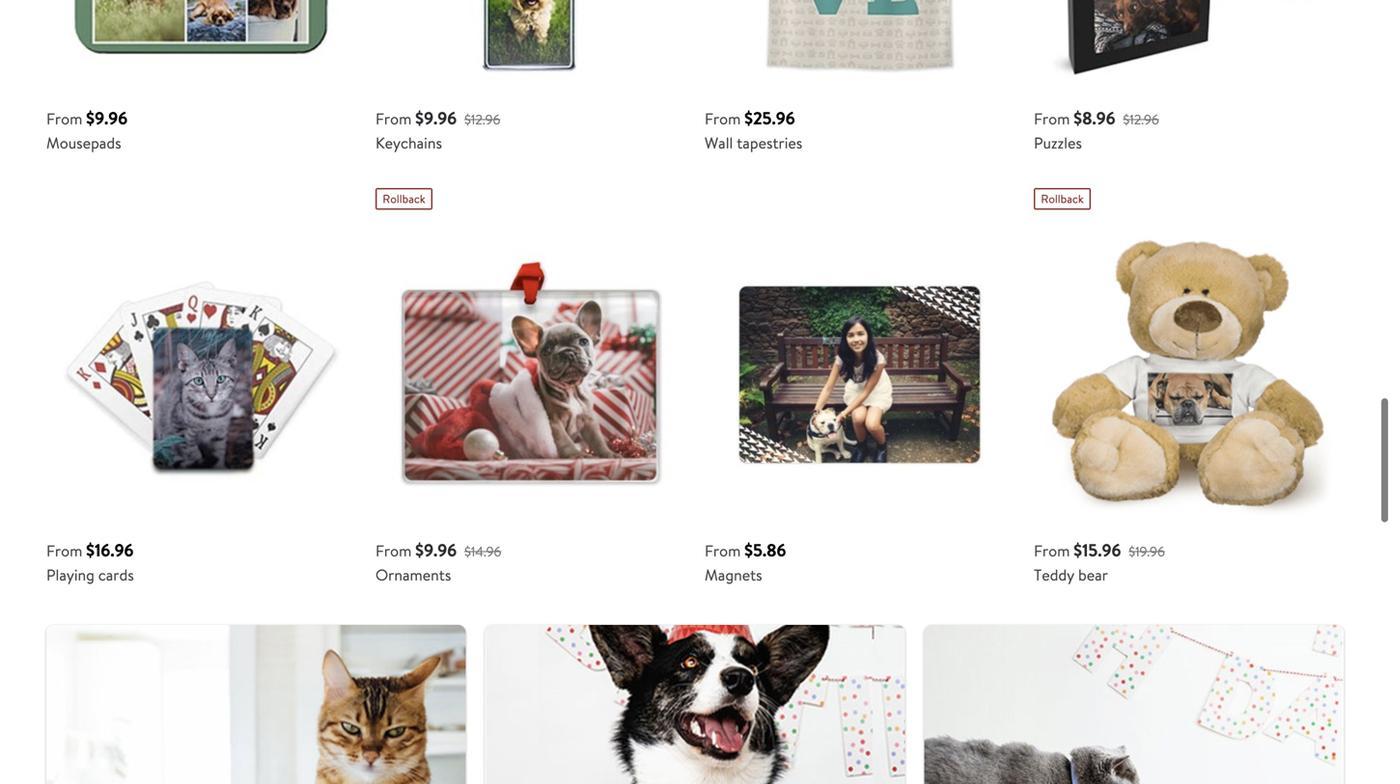 Task type: describe. For each thing, give the bounding box(es) containing it.
rollback button for $15.96
[[1034, 188, 1091, 210]]

teddy
[[1034, 565, 1075, 586]]

puzzles
[[1034, 132, 1082, 153]]

from for from $9.96 $12.96 keychains
[[376, 108, 412, 129]]

$25.96
[[744, 106, 795, 130]]

magnets image
[[705, 220, 1015, 530]]

$15.96
[[1074, 539, 1121, 563]]

mousepads
[[46, 132, 121, 153]]

wall
[[705, 132, 733, 153]]

from for from $5.86 magnets
[[705, 541, 741, 562]]

keychains
[[376, 132, 442, 153]]

ornaments
[[376, 565, 451, 586]]

$5.86
[[744, 539, 786, 563]]

bear
[[1078, 565, 1108, 586]]

puzzle image
[[1034, 0, 1344, 97]]

rollback button for $9.96
[[376, 188, 433, 210]]

from for from $9.96 mousepads
[[46, 108, 82, 129]]

from $5.86 magnets
[[705, 539, 786, 586]]

teddy bear image
[[1034, 220, 1344, 530]]

$16.96
[[86, 539, 134, 563]]

from for from $16.96 playing cards
[[46, 541, 82, 562]]

$12.96 for $8.96
[[1123, 110, 1159, 129]]

from $9.96 $12.96 keychains
[[376, 106, 500, 153]]

wall tapestries image
[[705, 0, 1015, 97]]

from $25.96 wall tapestries
[[705, 106, 802, 153]]

from $9.96 mousepads
[[46, 106, 128, 153]]

$19.96
[[1129, 543, 1165, 561]]

from for from $15.96 $19.96 teddy bear
[[1034, 541, 1070, 562]]

from for from $8.96 $12.96 puzzles
[[1034, 108, 1070, 129]]

tapestries
[[737, 132, 802, 153]]

from $8.96 $12.96 puzzles
[[1034, 106, 1159, 153]]

from for from $9.96 $14.96 ornaments
[[376, 541, 412, 562]]

rollback for $9.96
[[383, 191, 425, 207]]

$9.96 for from $9.96 $14.96 ornaments
[[415, 539, 457, 563]]

playing card image
[[46, 220, 356, 530]]

$14.96
[[464, 543, 501, 561]]



Task type: vqa. For each thing, say whether or not it's contained in the screenshot.
Drinkware & barware
no



Task type: locate. For each thing, give the bounding box(es) containing it.
from up wall
[[705, 108, 741, 129]]

keychain image
[[376, 0, 685, 97]]

from inside from $8.96 $12.96 puzzles
[[1034, 108, 1070, 129]]

$9.96 for from $9.96 mousepads
[[86, 106, 128, 130]]

from inside from $25.96 wall tapestries
[[705, 108, 741, 129]]

0 horizontal spatial rollback button
[[376, 188, 433, 210]]

playing
[[46, 565, 95, 586]]

from inside from $5.86 magnets
[[705, 541, 741, 562]]

from inside 'from $15.96 $19.96 teddy bear'
[[1034, 541, 1070, 562]]

1 rollback button from the left
[[376, 188, 433, 210]]

from inside from $9.96 $14.96 ornaments
[[376, 541, 412, 562]]

2 rollback button from the left
[[1034, 188, 1091, 210]]

from $15.96 $19.96 teddy bear
[[1034, 539, 1165, 586]]

1 $12.96 from the left
[[464, 110, 500, 129]]

1 rollback from the left
[[383, 191, 425, 207]]

$9.96 up mousepads
[[86, 106, 128, 130]]

from up mousepads
[[46, 108, 82, 129]]

from inside "from $16.96 playing cards"
[[46, 541, 82, 562]]

rollback down the 'puzzles'
[[1041, 191, 1084, 207]]

ornament image
[[376, 220, 685, 530]]

rollback button down the 'puzzles'
[[1034, 188, 1091, 210]]

2 $12.96 from the left
[[1123, 110, 1159, 129]]

0 horizontal spatial $12.96
[[464, 110, 500, 129]]

mousepad image
[[46, 0, 356, 97]]

$12.96 for $9.96
[[464, 110, 500, 129]]

from up 'teddy'
[[1034, 541, 1070, 562]]

from inside from $9.96 mousepads
[[46, 108, 82, 129]]

from up keychains
[[376, 108, 412, 129]]

$9.96
[[86, 106, 128, 130], [415, 106, 457, 130], [415, 539, 457, 563]]

from for from $25.96 wall tapestries
[[705, 108, 741, 129]]

$9.96 inside from $9.96 $14.96 ornaments
[[415, 539, 457, 563]]

0 horizontal spatial rollback
[[383, 191, 425, 207]]

1 horizontal spatial rollback
[[1041, 191, 1084, 207]]

$12.96 down keychain image
[[464, 110, 500, 129]]

from $9.96 $14.96 ornaments
[[376, 539, 501, 586]]

rollback
[[383, 191, 425, 207], [1041, 191, 1084, 207]]

rollback button down keychains
[[376, 188, 433, 210]]

$9.96 for from $9.96 $12.96 keychains
[[415, 106, 457, 130]]

magnets
[[705, 565, 762, 586]]

$9.96 inside from $9.96 $12.96 keychains
[[415, 106, 457, 130]]

from inside from $9.96 $12.96 keychains
[[376, 108, 412, 129]]

from up 'playing'
[[46, 541, 82, 562]]

from $16.96 playing cards
[[46, 539, 134, 586]]

$8.96
[[1074, 106, 1115, 130]]

1 horizontal spatial rollback button
[[1034, 188, 1091, 210]]

from up 'ornaments'
[[376, 541, 412, 562]]

$12.96 right $8.96
[[1123, 110, 1159, 129]]

$12.96 inside from $9.96 $12.96 keychains
[[464, 110, 500, 129]]

$12.96
[[464, 110, 500, 129], [1123, 110, 1159, 129]]

1 horizontal spatial $12.96
[[1123, 110, 1159, 129]]

from
[[46, 108, 82, 129], [376, 108, 412, 129], [705, 108, 741, 129], [1034, 108, 1070, 129], [46, 541, 82, 562], [376, 541, 412, 562], [705, 541, 741, 562], [1034, 541, 1070, 562]]

cards
[[98, 565, 134, 586]]

rollback button
[[376, 188, 433, 210], [1034, 188, 1091, 210]]

rollback down keychains
[[383, 191, 425, 207]]

2 rollback from the left
[[1041, 191, 1084, 207]]

$9.96 up keychains
[[415, 106, 457, 130]]

from up magnets
[[705, 541, 741, 562]]

rollback for $15.96
[[1041, 191, 1084, 207]]

$9.96 inside from $9.96 mousepads
[[86, 106, 128, 130]]

$12.96 inside from $8.96 $12.96 puzzles
[[1123, 110, 1159, 129]]

$9.96 up 'ornaments'
[[415, 539, 457, 563]]

from up the 'puzzles'
[[1034, 108, 1070, 129]]



